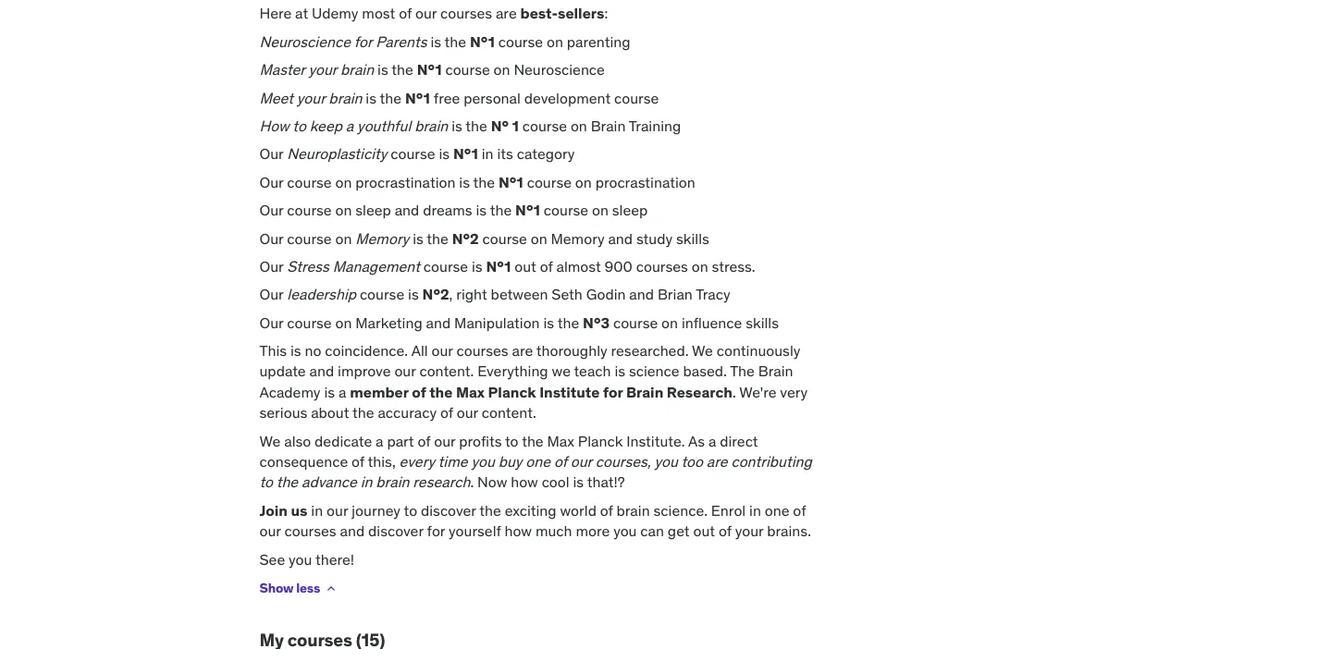 Task type: vqa. For each thing, say whether or not it's contained in the screenshot.
the Neuroscience to the left
yes



Task type: locate. For each thing, give the bounding box(es) containing it.
sleep up management at the top of the page
[[356, 201, 391, 220]]

serious
[[259, 403, 307, 422]]

1 horizontal spatial sleep
[[612, 201, 648, 220]]

profits
[[459, 431, 502, 450]]

our
[[432, 341, 453, 360], [394, 362, 416, 381], [457, 403, 478, 422], [434, 431, 456, 450], [570, 452, 592, 471], [327, 501, 348, 520], [259, 522, 281, 541]]

n°1 down category
[[515, 201, 540, 220]]

0 vertical spatial one
[[526, 452, 550, 471]]

our up time at the bottom of page
[[434, 431, 456, 450]]

you down institute.
[[655, 452, 678, 471]]

2 horizontal spatial courses
[[636, 257, 688, 276]]

of up cool
[[554, 452, 567, 471]]

a right as
[[709, 431, 716, 450]]

to inside here at udemy most of our courses are best-sellers : neuroscience for parents is the n°1 course on parenting master your brain is the n°1 course on neuroscience meet your brain is the n°1 free personal development course how to keep a youthful brain is the n° 1 course on brain training our neuroplasticity course is n°1 in its category our course on procrastination is the n°1 course on procrastination our course on sleep and dreams is the n°1 course on sleep our course on memory is the n°2 course on memory and study skills our stress management course is n°1 out of almost 900 courses on stress. our leadership course is n°2 , right between seth godin and brian tracy our course on marketing and manipulation is the n°3 course on influence skills
[[293, 116, 306, 135]]

1 horizontal spatial for
[[427, 522, 445, 541]]

brain down free
[[415, 116, 448, 135]]

you left can
[[613, 522, 637, 541]]

1 horizontal spatial courses
[[457, 341, 508, 360]]

2 horizontal spatial for
[[603, 383, 623, 402]]

brain down most
[[340, 60, 374, 79]]

4 our from the top
[[259, 229, 284, 248]]

stress
[[287, 257, 329, 276]]

courses
[[636, 257, 688, 276], [457, 341, 508, 360], [285, 522, 336, 541]]

are left "best-"
[[496, 4, 517, 23]]

0 vertical spatial for
[[354, 32, 372, 51]]

memory up management at the top of the page
[[356, 229, 409, 248]]

0 vertical spatial are
[[496, 4, 517, 23]]

1 horizontal spatial memory
[[551, 229, 605, 248]]

and inside in our journey to discover the exciting world of brain science. enrol in one of our courses and discover for yourself how much more you can get out of your brains.
[[340, 522, 365, 541]]

of left this,
[[352, 452, 364, 471]]

procrastination up dreams
[[356, 172, 456, 191]]

and
[[395, 201, 419, 220], [608, 229, 633, 248], [629, 285, 654, 304], [426, 313, 451, 332], [309, 362, 334, 381], [340, 522, 365, 541]]

2 vertical spatial courses
[[285, 522, 336, 541]]

between seth
[[491, 285, 583, 304]]

of right accuracy on the bottom of the page
[[440, 403, 453, 422]]

0 horizontal spatial courses
[[285, 522, 336, 541]]

max down everything
[[456, 383, 485, 402]]

to inside we also dedicate a part of our profits to the max planck institute. as a direct consequence of this,
[[505, 431, 519, 450]]

0 horizontal spatial planck
[[488, 383, 536, 402]]

get
[[668, 522, 690, 541]]

xsmall image
[[324, 581, 339, 596]]

0 horizontal spatial procrastination
[[356, 172, 456, 191]]

buy
[[498, 452, 522, 471]]

of right most
[[399, 4, 412, 23]]

can
[[640, 522, 664, 541]]

us
[[291, 501, 308, 520]]

n°
[[491, 116, 509, 135]]

1 sleep from the left
[[356, 201, 391, 220]]

and down the no
[[309, 362, 334, 381]]

are right too
[[707, 452, 728, 471]]

2 vertical spatial your
[[735, 522, 764, 541]]

0 horizontal spatial for
[[354, 32, 372, 51]]

1 horizontal spatial procrastination
[[595, 172, 695, 191]]

of up brains. at the right bottom of the page
[[793, 501, 806, 520]]

the down n°
[[473, 172, 495, 191]]

you down profits
[[471, 452, 495, 471]]

to inside in our journey to discover the exciting world of brain science. enrol in one of our courses and discover for yourself how much more you can get out of your brains.
[[404, 501, 417, 520]]

are inside here at udemy most of our courses are best-sellers : neuroscience for parents is the n°1 course on parenting master your brain is the n°1 course on neuroscience meet your brain is the n°1 free personal development course how to keep a youthful brain is the n° 1 course on brain training our neuroplasticity course is n°1 in its category our course on procrastination is the n°1 course on procrastination our course on sleep and dreams is the n°1 course on sleep our course on memory is the n°2 course on memory and study skills our stress management course is n°1 out of almost 900 courses on stress. our leadership course is n°2 , right between seth godin and brian tracy our course on marketing and manipulation is the n°3 course on influence skills
[[496, 4, 517, 23]]

1 vertical spatial how
[[505, 522, 532, 541]]

at
[[295, 4, 308, 23]]

brain down the science
[[626, 383, 664, 402]]

0 vertical spatial planck
[[488, 383, 536, 402]]

sleep up study
[[612, 201, 648, 220]]

one
[[526, 452, 550, 471], [765, 501, 790, 520]]

courses down manipulation
[[457, 341, 508, 360]]

1 vertical spatial content.
[[482, 403, 536, 422]]

0 vertical spatial discover
[[421, 501, 476, 520]]

max inside we also dedicate a part of our profits to the max planck institute. as a direct consequence of this,
[[547, 431, 574, 450]]

0 vertical spatial out
[[515, 257, 536, 276]]

your inside in our journey to discover the exciting world of brain science. enrol in one of our courses and discover for yourself how much more you can get out of your brains.
[[735, 522, 764, 541]]

brain left training
[[591, 116, 626, 135]]

that!?
[[587, 473, 625, 492]]

courses down us
[[285, 522, 336, 541]]

how
[[259, 116, 289, 135]]

1 horizontal spatial content.
[[482, 403, 536, 422]]

2 procrastination from the left
[[595, 172, 695, 191]]

for down teach on the bottom left of the page
[[603, 383, 623, 402]]

1 horizontal spatial one
[[765, 501, 790, 520]]

influence
[[682, 313, 742, 332]]

cool
[[542, 473, 570, 492]]

7 our from the top
[[259, 313, 284, 332]]

content. inside the this is no coincidence. all our courses are thoroughly researched. we continuously update and improve our content. everything we teach is science based. the brain academy is a
[[419, 362, 474, 381]]

0 vertical spatial skills
[[676, 229, 709, 248]]

courses inside the this is no coincidence. all our courses are thoroughly researched. we continuously update and improve our content. everything we teach is science based. the brain academy is a
[[457, 341, 508, 360]]

content. down all
[[419, 362, 474, 381]]

5 our from the top
[[259, 257, 284, 276]]

0 vertical spatial max
[[456, 383, 485, 402]]

course
[[498, 32, 543, 51], [445, 60, 490, 79], [614, 88, 659, 107], [522, 116, 567, 135], [391, 144, 435, 163], [287, 172, 332, 191], [527, 172, 572, 191], [287, 201, 332, 220], [544, 201, 588, 220], [287, 229, 332, 248], [483, 229, 527, 248], [424, 257, 468, 276], [360, 285, 404, 304], [287, 313, 332, 332], [613, 313, 658, 332]]

consequence
[[259, 452, 348, 471]]

n°1 down our courses
[[470, 32, 495, 51]]

of inside every time you buy one of our courses, you too are contributing to the advance in brain research
[[554, 452, 567, 471]]

the inside . we're very serious about the accuracy of our content.
[[352, 403, 374, 422]]

brain down continuously
[[758, 362, 793, 381]]

udemy
[[312, 4, 358, 23]]

more
[[576, 522, 610, 541]]

0 horizontal spatial out
[[515, 257, 536, 276]]

2 vertical spatial for
[[427, 522, 445, 541]]

time
[[438, 452, 468, 471]]

how down exciting
[[505, 522, 532, 541]]

how inside in our journey to discover the exciting world of brain science. enrol in one of our courses and discover for yourself how much more you can get out of your brains.
[[505, 522, 532, 541]]

we also dedicate a part of our profits to the max planck institute. as a direct consequence of this,
[[259, 431, 758, 471]]

your
[[309, 60, 337, 79], [297, 88, 325, 107], [735, 522, 764, 541]]

1 vertical spatial skills
[[746, 313, 779, 332]]

our up profits
[[457, 403, 478, 422]]

member
[[350, 383, 409, 402]]

n°2
[[452, 229, 479, 248], [422, 285, 449, 304]]

1 vertical spatial out
[[693, 522, 715, 541]]

your for at
[[297, 88, 325, 107]]

max
[[456, 383, 485, 402], [547, 431, 574, 450]]

1 vertical spatial one
[[765, 501, 790, 520]]

our up the that!?
[[570, 452, 592, 471]]

to right journey
[[404, 501, 417, 520]]

of up more
[[600, 501, 613, 520]]

for down most
[[354, 32, 372, 51]]

n°1
[[470, 32, 495, 51], [417, 60, 442, 79], [405, 88, 430, 107], [453, 144, 478, 163], [499, 172, 523, 191], [515, 201, 540, 220], [486, 257, 511, 276]]

discover
[[421, 501, 476, 520], [368, 522, 423, 541]]

to right how
[[293, 116, 306, 135]]

brain up can
[[617, 501, 650, 520]]

:
[[604, 4, 608, 23]]

1 vertical spatial n°2
[[422, 285, 449, 304]]

keep
[[310, 116, 342, 135]]

n°1 up right
[[486, 257, 511, 276]]

in left its
[[482, 144, 494, 163]]

neuroplasticity
[[287, 144, 387, 163]]

brian
[[658, 285, 693, 304]]

neuroscience up development
[[514, 60, 605, 79]]

meet
[[259, 88, 293, 107]]

how
[[511, 473, 538, 492], [505, 522, 532, 541]]

one inside in our journey to discover the exciting world of brain science. enrol in one of our courses and discover for yourself how much more you can get out of your brains.
[[765, 501, 790, 520]]

0 horizontal spatial skills
[[676, 229, 709, 248]]

the
[[445, 32, 466, 51], [392, 60, 413, 79], [380, 88, 402, 107], [466, 116, 487, 135], [473, 172, 495, 191], [490, 201, 512, 220], [427, 229, 449, 248], [558, 313, 579, 332], [429, 383, 453, 402], [352, 403, 374, 422], [522, 431, 544, 450], [276, 473, 298, 492], [479, 501, 501, 520]]

accuracy
[[378, 403, 437, 422]]

stress.
[[712, 257, 755, 276]]

3 our from the top
[[259, 201, 284, 220]]

development
[[524, 88, 611, 107]]

discover down research on the left bottom
[[421, 501, 476, 520]]

to up join
[[259, 473, 273, 492]]

the right dreams
[[490, 201, 512, 220]]

parenting
[[567, 32, 630, 51]]

1 vertical spatial brain
[[758, 362, 793, 381]]

see
[[259, 550, 285, 569]]

are up everything
[[512, 341, 533, 360]]

researched. we
[[611, 341, 713, 360]]

brain
[[591, 116, 626, 135], [758, 362, 793, 381], [626, 383, 664, 402]]

0 horizontal spatial n°2
[[422, 285, 449, 304]]

parents
[[376, 32, 427, 51]]

1 horizontal spatial out
[[693, 522, 715, 541]]

1 vertical spatial are
[[512, 341, 533, 360]]

your up keep
[[297, 88, 325, 107]]

our courses
[[415, 4, 492, 23]]

0 horizontal spatial memory
[[356, 229, 409, 248]]

one up . now how cool is that!?
[[526, 452, 550, 471]]

dedicate
[[315, 431, 372, 450]]

2 vertical spatial are
[[707, 452, 728, 471]]

a right keep
[[346, 116, 354, 135]]

1 horizontal spatial neuroscience
[[514, 60, 605, 79]]

and down journey
[[340, 522, 365, 541]]

n°1 down its
[[499, 172, 523, 191]]

in inside here at udemy most of our courses are best-sellers : neuroscience for parents is the n°1 course on parenting master your brain is the n°1 course on neuroscience meet your brain is the n°1 free personal development course how to keep a youthful brain is the n° 1 course on brain training our neuroplasticity course is n°1 in its category our course on procrastination is the n°1 course on procrastination our course on sleep and dreams is the n°1 course on sleep our course on memory is the n°2 course on memory and study skills our stress management course is n°1 out of almost 900 courses on stress. our leadership course is n°2 , right between seth godin and brian tracy our course on marketing and manipulation is the n°3 course on influence skills
[[482, 144, 494, 163]]

0 vertical spatial neuroscience
[[259, 32, 351, 51]]

brain inside every time you buy one of our courses, you too are contributing to the advance in brain research
[[376, 473, 409, 492]]

show
[[259, 580, 293, 597]]

how down 'buy'
[[511, 473, 538, 492]]

1 horizontal spatial max
[[547, 431, 574, 450]]

out inside in our journey to discover the exciting world of brain science. enrol in one of our courses and discover for yourself how much more you can get out of your brains.
[[693, 522, 715, 541]]

. we're very serious about the accuracy of our content.
[[259, 383, 808, 422]]

the inside in our journey to discover the exciting world of brain science. enrol in one of our courses and discover for yourself how much more you can get out of your brains.
[[479, 501, 501, 520]]

2 our from the top
[[259, 172, 284, 191]]

one up brains. at the right bottom of the page
[[765, 501, 790, 520]]

you inside in our journey to discover the exciting world of brain science. enrol in one of our courses and discover for yourself how much more you can get out of your brains.
[[613, 522, 637, 541]]

1 vertical spatial max
[[547, 431, 574, 450]]

skills
[[676, 229, 709, 248], [746, 313, 779, 332]]

in inside every time you buy one of our courses, you too are contributing to the advance in brain research
[[360, 473, 372, 492]]

1 vertical spatial discover
[[368, 522, 423, 541]]

0 horizontal spatial sleep
[[356, 201, 391, 220]]

brain down this,
[[376, 473, 409, 492]]

the down "member" at left
[[352, 403, 374, 422]]

1 horizontal spatial planck
[[578, 431, 623, 450]]

procrastination
[[356, 172, 456, 191], [595, 172, 695, 191]]

improve
[[338, 362, 391, 381]]

science.
[[654, 501, 708, 520]]

yourself
[[449, 522, 501, 541]]

direct
[[720, 431, 758, 450]]

a up about
[[338, 383, 346, 402]]

content. down member of the max planck institute for brain research
[[482, 403, 536, 422]]

1 vertical spatial planck
[[578, 431, 623, 450]]

your right 'master' in the top of the page
[[309, 60, 337, 79]]

0 vertical spatial brain
[[591, 116, 626, 135]]

for
[[354, 32, 372, 51], [603, 383, 623, 402], [427, 522, 445, 541]]

the up yourself
[[479, 501, 501, 520]]

you right see
[[289, 550, 312, 569]]

in down this,
[[360, 473, 372, 492]]

0 vertical spatial content.
[[419, 362, 474, 381]]

this,
[[368, 452, 396, 471]]

a up this,
[[376, 431, 384, 450]]

for left yourself
[[427, 522, 445, 541]]

very
[[780, 383, 808, 402]]

courses down study
[[636, 257, 688, 276]]

1 vertical spatial courses
[[457, 341, 508, 360]]

almost
[[556, 257, 601, 276]]

the up 'buy'
[[522, 431, 544, 450]]

1 horizontal spatial skills
[[746, 313, 779, 332]]

planck up courses,
[[578, 431, 623, 450]]

courses inside in our journey to discover the exciting world of brain science. enrol in one of our courses and discover for yourself how much more you can get out of your brains.
[[285, 522, 336, 541]]

a
[[346, 116, 354, 135], [338, 383, 346, 402], [376, 431, 384, 450], [709, 431, 716, 450]]

procrastination up study
[[595, 172, 695, 191]]

too
[[681, 452, 703, 471]]

in right us
[[311, 501, 323, 520]]

0 horizontal spatial content.
[[419, 362, 474, 381]]

memory up almost
[[551, 229, 605, 248]]

planck down everything
[[488, 383, 536, 402]]

a inside the this is no coincidence. all our courses are thoroughly researched. we continuously update and improve our content. everything we teach is science based. the brain academy is a
[[338, 383, 346, 402]]

the down consequence at the left
[[276, 473, 298, 492]]

n°1 left its
[[453, 144, 478, 163]]

1 memory from the left
[[356, 229, 409, 248]]

exciting
[[505, 501, 557, 520]]

leadership
[[287, 285, 356, 304]]

the up "youthful"
[[380, 88, 402, 107]]

to up 'buy'
[[505, 431, 519, 450]]

1 vertical spatial your
[[297, 88, 325, 107]]

1 vertical spatial for
[[603, 383, 623, 402]]

max up every time you buy one of our courses, you too are contributing to the advance in brain research
[[547, 431, 574, 450]]

your down enrol
[[735, 522, 764, 541]]

skills up continuously
[[746, 313, 779, 332]]

0 vertical spatial courses
[[636, 257, 688, 276]]

out up between seth
[[515, 257, 536, 276]]

memory
[[356, 229, 409, 248], [551, 229, 605, 248]]

0 vertical spatial n°2
[[452, 229, 479, 248]]

0 horizontal spatial one
[[526, 452, 550, 471]]

out right get
[[693, 522, 715, 541]]

1 horizontal spatial n°2
[[452, 229, 479, 248]]

n°2 down dreams
[[452, 229, 479, 248]]

n°2 left right
[[422, 285, 449, 304]]



Task type: describe. For each thing, give the bounding box(es) containing it.
of up every
[[418, 431, 431, 450]]

brains.
[[767, 522, 811, 541]]

institute.
[[626, 431, 685, 450]]

update
[[259, 362, 306, 381]]

for inside here at udemy most of our courses are best-sellers : neuroscience for parents is the n°1 course on parenting master your brain is the n°1 course on neuroscience meet your brain is the n°1 free personal development course how to keep a youthful brain is the n° 1 course on brain training our neuroplasticity course is n°1 in its category our course on procrastination is the n°1 course on procrastination our course on sleep and dreams is the n°1 course on sleep our course on memory is the n°2 course on memory and study skills our stress management course is n°1 out of almost 900 courses on stress. our leadership course is n°2 , right between seth godin and brian tracy our course on marketing and manipulation is the n°3 course on influence skills
[[354, 32, 372, 51]]

right
[[456, 285, 487, 304]]

this
[[259, 341, 287, 360]]

thoroughly
[[536, 341, 607, 360]]

and left dreams
[[395, 201, 419, 220]]

dreams
[[423, 201, 472, 220]]

here at udemy most of our courses are best-sellers : neuroscience for parents is the n°1 course on parenting master your brain is the n°1 course on neuroscience meet your brain is the n°1 free personal development course how to keep a youthful brain is the n° 1 course on brain training our neuroplasticity course is n°1 in its category our course on procrastination is the n°1 course on procrastination our course on sleep and dreams is the n°1 course on sleep our course on memory is the n°2 course on memory and study skills our stress management course is n°1 out of almost 900 courses on stress. our leadership course is n°2 , right between seth godin and brian tracy our course on marketing and manipulation is the n°3 course on influence skills
[[259, 4, 779, 332]]

our down join
[[259, 522, 281, 541]]

.
[[733, 383, 736, 402]]

planck inside we also dedicate a part of our profits to the max planck institute. as a direct consequence of this,
[[578, 431, 623, 450]]

900
[[605, 257, 633, 276]]

most
[[362, 4, 395, 23]]

to inside every time you buy one of our courses, you too are contributing to the advance in brain research
[[259, 473, 273, 492]]

the down dreams
[[427, 229, 449, 248]]

training
[[629, 116, 681, 135]]

master
[[259, 60, 305, 79]]

tracy
[[696, 285, 730, 304]]

science
[[629, 362, 680, 381]]

courses inside here at udemy most of our courses are best-sellers : neuroscience for parents is the n°1 course on parenting master your brain is the n°1 course on neuroscience meet your brain is the n°1 free personal development course how to keep a youthful brain is the n° 1 course on brain training our neuroplasticity course is n°1 in its category our course on procrastination is the n°1 course on procrastination our course on sleep and dreams is the n°1 course on sleep our course on memory is the n°2 course on memory and study skills our stress management course is n°1 out of almost 900 courses on stress. our leadership course is n°2 , right between seth godin and brian tracy our course on marketing and manipulation is the n°3 course on influence skills
[[636, 257, 688, 276]]

show less button
[[259, 570, 339, 607]]

n°1 up free
[[417, 60, 442, 79]]

courses,
[[596, 452, 651, 471]]

2 vertical spatial brain
[[626, 383, 664, 402]]

a inside here at udemy most of our courses are best-sellers : neuroscience for parents is the n°1 course on parenting master your brain is the n°1 course on neuroscience meet your brain is the n°1 free personal development course how to keep a youthful brain is the n° 1 course on brain training our neuroplasticity course is n°1 in its category our course on procrastination is the n°1 course on procrastination our course on sleep and dreams is the n°1 course on sleep our course on memory is the n°2 course on memory and study skills our stress management course is n°1 out of almost 900 courses on stress. our leadership course is n°2 , right between seth godin and brian tracy our course on marketing and manipulation is the n°3 course on influence skills
[[346, 116, 354, 135]]

manipulation
[[454, 313, 540, 332]]

teach
[[574, 362, 611, 381]]

management
[[333, 257, 420, 276]]

for inside in our journey to discover the exciting world of brain science. enrol in one of our courses and discover for yourself how much more you can get out of your brains.
[[427, 522, 445, 541]]

here
[[259, 4, 292, 23]]

godin
[[586, 285, 626, 304]]

are inside every time you buy one of our courses, you too are contributing to the advance in brain research
[[707, 452, 728, 471]]

all
[[411, 341, 428, 360]]

study
[[636, 229, 673, 248]]

enrol
[[711, 501, 746, 520]]

2 memory from the left
[[551, 229, 605, 248]]

coincidence.
[[325, 341, 408, 360]]

best-
[[520, 4, 558, 23]]

world
[[560, 501, 597, 520]]

our inside . we're very serious about the accuracy of our content.
[[457, 403, 478, 422]]

show less
[[259, 580, 320, 597]]

of up accuracy on the bottom of the page
[[412, 383, 426, 402]]

join
[[259, 501, 288, 520]]

brain inside the this is no coincidence. all our courses are thoroughly researched. we continuously update and improve our content. everything we teach is science based. the brain academy is a
[[758, 362, 793, 381]]

the inside every time you buy one of our courses, you too are contributing to the advance in brain research
[[276, 473, 298, 492]]

brain inside here at udemy most of our courses are best-sellers : neuroscience for parents is the n°1 course on parenting master your brain is the n°1 course on neuroscience meet your brain is the n°1 free personal development course how to keep a youthful brain is the n° 1 course on brain training our neuroplasticity course is n°1 in its category our course on procrastination is the n°1 course on procrastination our course on sleep and dreams is the n°1 course on sleep our course on memory is the n°2 course on memory and study skills our stress management course is n°1 out of almost 900 courses on stress. our leadership course is n°2 , right between seth godin and brian tracy our course on marketing and manipulation is the n°3 course on influence skills
[[591, 116, 626, 135]]

our inside we also dedicate a part of our profits to the max planck institute. as a direct consequence of this,
[[434, 431, 456, 450]]

the down our courses
[[445, 32, 466, 51]]

the up accuracy on the bottom of the page
[[429, 383, 453, 402]]

and up 900
[[608, 229, 633, 248]]

everything
[[478, 362, 548, 381]]

there!
[[315, 550, 354, 569]]

2 sleep from the left
[[612, 201, 648, 220]]

every time you buy one of our courses, you too are contributing to the advance in brain research
[[259, 452, 812, 492]]

your for our
[[735, 522, 764, 541]]

of inside . we're very serious about the accuracy of our content.
[[440, 403, 453, 422]]

the down parents
[[392, 60, 413, 79]]

1
[[512, 116, 519, 135]]

of down enrol
[[719, 522, 732, 541]]

based.
[[683, 362, 727, 381]]

about
[[311, 403, 349, 422]]

marketing
[[356, 313, 422, 332]]

. now
[[470, 473, 507, 492]]

personal
[[464, 88, 521, 107]]

institute
[[539, 383, 600, 402]]

our down advance
[[327, 501, 348, 520]]

we're
[[739, 383, 777, 402]]

part
[[387, 431, 414, 450]]

0 vertical spatial your
[[309, 60, 337, 79]]

our down all
[[394, 362, 416, 381]]

sellers
[[558, 4, 604, 23]]

research
[[413, 473, 470, 492]]

category
[[517, 144, 575, 163]]

content. inside . we're very serious about the accuracy of our content.
[[482, 403, 536, 422]]

its
[[497, 144, 513, 163]]

and inside the this is no coincidence. all our courses are thoroughly researched. we continuously update and improve our content. everything we teach is science based. the brain academy is a
[[309, 362, 334, 381]]

our right all
[[432, 341, 453, 360]]

free
[[434, 88, 460, 107]]

in right enrol
[[749, 501, 761, 520]]

0 horizontal spatial neuroscience
[[259, 32, 351, 51]]

0 vertical spatial how
[[511, 473, 538, 492]]

we
[[259, 431, 281, 450]]

1 our from the top
[[259, 144, 284, 163]]

and down ','
[[426, 313, 451, 332]]

the
[[730, 362, 755, 381]]

as
[[688, 431, 705, 450]]

youthful
[[357, 116, 411, 135]]

of up between seth
[[540, 257, 553, 276]]

the left n°3
[[558, 313, 579, 332]]

0 horizontal spatial max
[[456, 383, 485, 402]]

brain inside in our journey to discover the exciting world of brain science. enrol in one of our courses and discover for yourself how much more you can get out of your brains.
[[617, 501, 650, 520]]

1 vertical spatial neuroscience
[[514, 60, 605, 79]]

the left n°
[[466, 116, 487, 135]]

out inside here at udemy most of our courses are best-sellers : neuroscience for parents is the n°1 course on parenting master your brain is the n°1 course on neuroscience meet your brain is the n°1 free personal development course how to keep a youthful brain is the n° 1 course on brain training our neuroplasticity course is n°1 in its category our course on procrastination is the n°1 course on procrastination our course on sleep and dreams is the n°1 course on sleep our course on memory is the n°2 course on memory and study skills our stress management course is n°1 out of almost 900 courses on stress. our leadership course is n°2 , right between seth godin and brian tracy our course on marketing and manipulation is the n°3 course on influence skills
[[515, 257, 536, 276]]

,
[[449, 285, 453, 304]]

our inside every time you buy one of our courses, you too are contributing to the advance in brain research
[[570, 452, 592, 471]]

also
[[284, 431, 311, 450]]

brain up keep
[[329, 88, 362, 107]]

the inside we also dedicate a part of our profits to the max planck institute. as a direct consequence of this,
[[522, 431, 544, 450]]

advance
[[302, 473, 357, 492]]

no
[[305, 341, 321, 360]]

research
[[667, 383, 733, 402]]

6 our from the top
[[259, 285, 284, 304]]

in our journey to discover the exciting world of brain science. enrol in one of our courses and discover for yourself how much more you can get out of your brains.
[[259, 501, 811, 541]]

much
[[536, 522, 572, 541]]

member of the max planck institute for brain research
[[350, 383, 733, 402]]

journey
[[352, 501, 401, 520]]

1 procrastination from the left
[[356, 172, 456, 191]]

are inside the this is no coincidence. all our courses are thoroughly researched. we continuously update and improve our content. everything we teach is science based. the brain academy is a
[[512, 341, 533, 360]]

less
[[296, 580, 320, 597]]

every
[[399, 452, 435, 471]]

and left "brian"
[[629, 285, 654, 304]]

join us
[[259, 501, 308, 520]]

. now how cool is that!?
[[470, 473, 625, 492]]

n°3
[[583, 313, 610, 332]]

see you there!
[[259, 550, 354, 569]]

one inside every time you buy one of our courses, you too are contributing to the advance in brain research
[[526, 452, 550, 471]]

n°1 left free
[[405, 88, 430, 107]]



